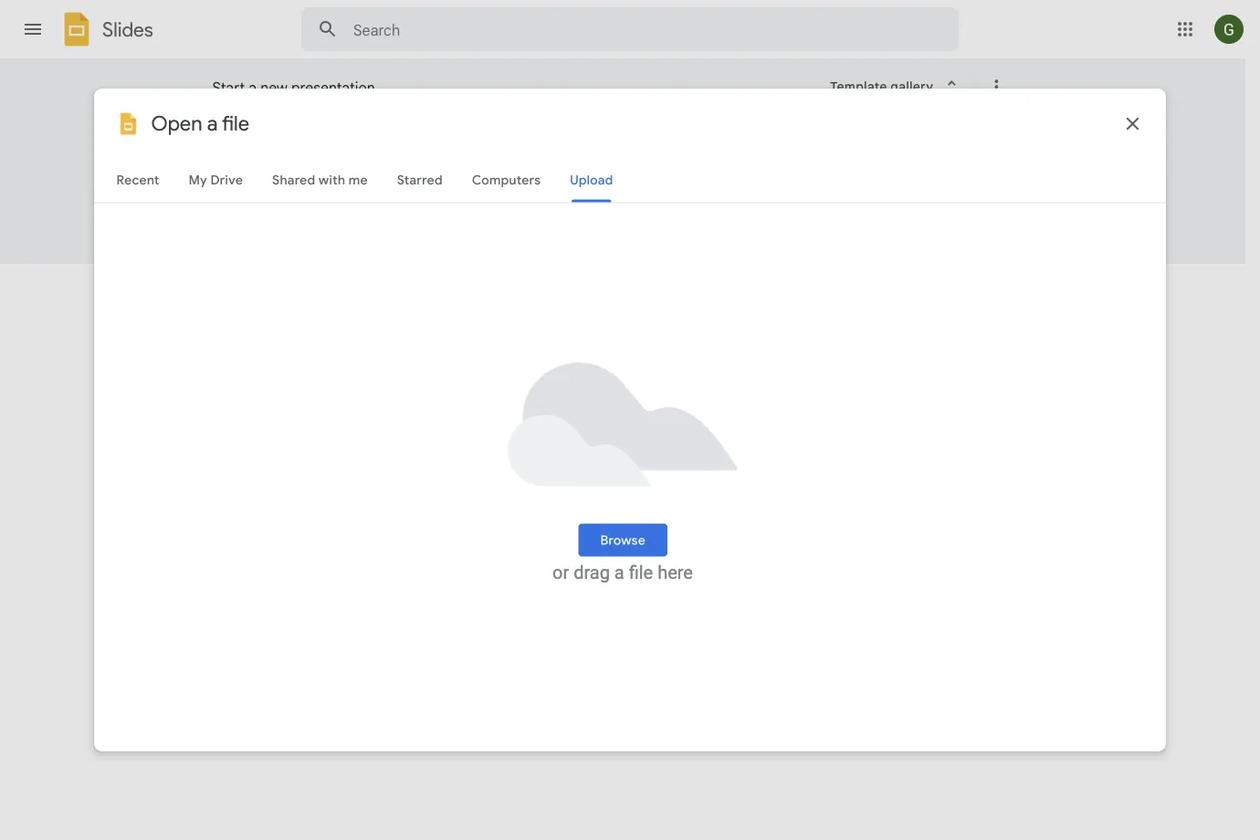 Task type: describe. For each thing, give the bounding box(es) containing it.
wedding element
[[873, 113, 1025, 199]]

gallery
[[891, 79, 933, 95]]

oct
[[496, 478, 513, 490]]

presentation
[[291, 79, 375, 97]]

professional profile google slides element
[[430, 455, 596, 471]]

professional
[[430, 455, 506, 471]]

search image
[[310, 11, 346, 47]]

last opened by me oct 27, 2023 element
[[496, 478, 560, 490]]

template gallery
[[830, 79, 933, 95]]

start
[[212, 79, 245, 97]]

template gallery button
[[818, 70, 975, 103]]

start a new presentation heading
[[212, 58, 818, 117]]

recent presentations list box
[[203, 330, 1043, 840]]

professional profile option
[[413, 330, 604, 840]]



Task type: locate. For each thing, give the bounding box(es) containing it.
2023
[[535, 478, 560, 490]]

start a new presentation
[[212, 79, 375, 97]]

template
[[830, 79, 887, 95]]

slides
[[102, 17, 153, 42]]

None search field
[[301, 7, 959, 51]]

oct 27, 2023
[[496, 478, 560, 490]]

photo album element
[[706, 113, 858, 199]]

27,
[[516, 478, 532, 490]]

professional profile
[[430, 455, 549, 471]]

a
[[249, 79, 257, 97]]

profile
[[509, 455, 549, 471]]

slides link
[[58, 11, 153, 51]]

option
[[205, 113, 357, 237], [372, 113, 524, 237], [539, 113, 691, 243], [706, 113, 858, 237], [873, 113, 1025, 237], [203, 330, 394, 840]]

new
[[260, 79, 288, 97]]

list box
[[205, 110, 1045, 265]]



Task type: vqa. For each thing, say whether or not it's contained in the screenshot.
profile
yes



